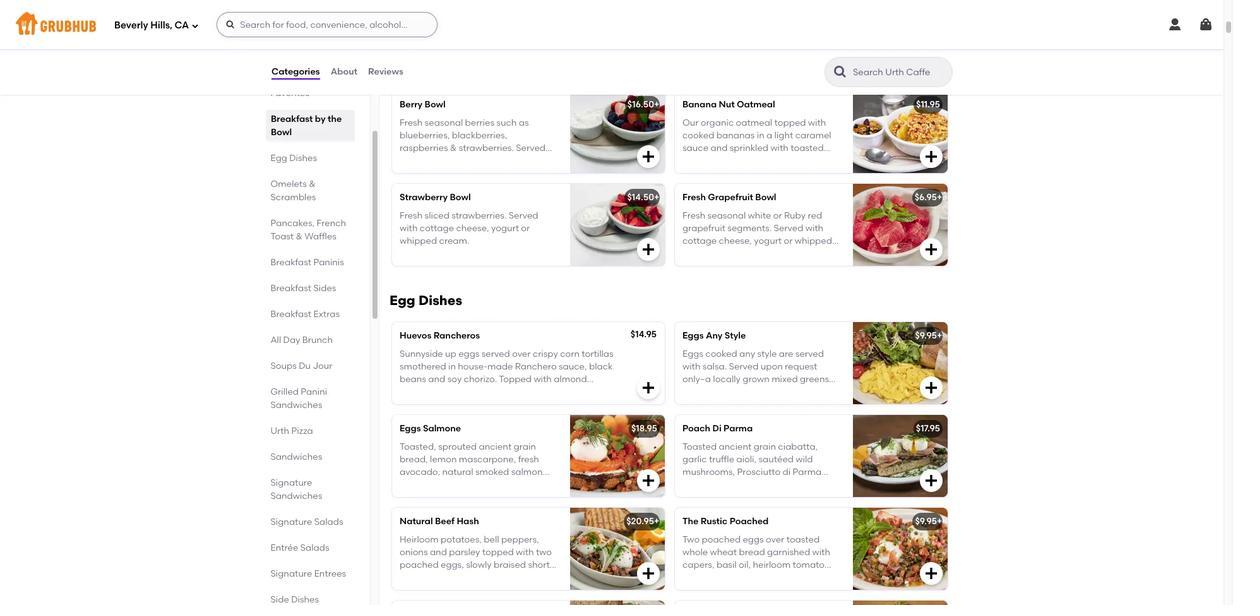 Task type: vqa. For each thing, say whether or not it's contained in the screenshot.
Upcoming orders Orders
no



Task type: locate. For each thing, give the bounding box(es) containing it.
0 vertical spatial choice
[[441, 50, 470, 61]]

are
[[779, 348, 794, 359]]

seasonal inside fresh seasonal white or ruby red grapefruit segments. served with cottage cheese, yogurt or whipped cream.
[[708, 210, 746, 221]]

cream. down the grapefruit
[[683, 249, 713, 259]]

and up pieces.
[[711, 143, 728, 154]]

seasonal inside the fresh seasonal berries such as blueberries, blackberries, raspberries & strawberries. served with cottage cheese, yogurt or whipped cream.
[[425, 117, 463, 128]]

2 vertical spatial yogurt
[[754, 236, 782, 246]]

whipped down ruby
[[795, 236, 833, 246]]

0 vertical spatial of
[[472, 50, 480, 61]]

seasonal down fresh grapefruit bowl
[[708, 210, 746, 221]]

entrée
[[271, 543, 299, 553]]

urth pizza
[[271, 426, 313, 436]]

egg dishes
[[271, 153, 317, 164], [390, 293, 462, 308]]

pancakes, french toast & waffles tab
[[271, 217, 350, 243]]

1 vertical spatial cooked
[[706, 348, 738, 359]]

breakfast inside breakfast paninis tab
[[271, 257, 312, 268]]

two
[[683, 534, 700, 545]]

2 vertical spatial sandwiches
[[271, 491, 323, 502]]

$14.50 +
[[628, 192, 660, 203]]

of down 'granola' on the top left of page
[[472, 50, 480, 61]]

toasted inside our organic oatmeal topped with cooked bananas in a light caramel sauce and sprinkled with toasted walnut pieces. served with granola & your choice of milk.
[[791, 143, 824, 154]]

berry
[[400, 99, 423, 110]]

2 signature from the top
[[271, 517, 313, 527]]

& right granola
[[834, 156, 840, 166]]

0 vertical spatial urth
[[431, 37, 450, 48]]

whipped up strawberry
[[400, 169, 437, 179]]

1 horizontal spatial basil
[[717, 560, 737, 571]]

1 vertical spatial signature
[[271, 517, 313, 527]]

cheese, inside fresh sliced strawberries. served with cottage cheese, yogurt or whipped cream.
[[456, 223, 489, 234]]

piping
[[432, 24, 459, 35]]

1 vertical spatial of
[[735, 169, 743, 179]]

red inside fresh seasonal white or ruby red grapefruit segments. served with cottage cheese, yogurt or whipped cream.
[[808, 210, 823, 221]]

milk.
[[482, 50, 502, 61], [745, 169, 765, 179]]

your down the raisins,
[[420, 50, 439, 61]]

choice
[[441, 50, 470, 61], [704, 169, 733, 179]]

0 horizontal spatial oatmeal
[[437, 7, 476, 17]]

$9.95 for two poached eggs over toasted whole wheat bread garnished with capers, basil oil, heirloom tomato and red onion.
[[916, 516, 937, 527]]

as
[[519, 117, 529, 128]]

1 vertical spatial eggs
[[683, 348, 704, 359]]

signature up entrée
[[271, 517, 313, 527]]

cheese, down 'blackberries,'
[[456, 156, 489, 166]]

scrambles
[[271, 192, 316, 203]]

poached inside heirloom potatoes, bell peppers, onions and parsley topped with two poached eggs, slowly braised short rib, chopped tomato, basil oil and reggiano parmesan cheese.
[[400, 560, 439, 571]]

salads inside 'tab'
[[301, 543, 330, 553]]

choice down pieces.
[[704, 169, 733, 179]]

vinaigrette
[[785, 387, 832, 398]]

sandwiches down urth pizza
[[271, 452, 323, 462]]

and down short
[[527, 573, 544, 583]]

hills,
[[150, 19, 172, 31]]

toasted up garnished
[[787, 534, 820, 545]]

1 vertical spatial $9.95
[[916, 516, 937, 527]]

cottage down sliced
[[420, 223, 454, 234]]

salads down signature salads tab
[[301, 543, 330, 553]]

0 horizontal spatial milk.
[[482, 50, 502, 61]]

1 vertical spatial basil
[[493, 573, 513, 583]]

red down capers,
[[702, 573, 716, 583]]

0 horizontal spatial of
[[472, 50, 480, 61]]

svg image
[[1168, 17, 1183, 32], [226, 20, 236, 30], [641, 56, 656, 72], [924, 56, 939, 72], [924, 242, 939, 257], [924, 380, 939, 396], [924, 566, 939, 581]]

0 vertical spatial signature
[[271, 478, 313, 488]]

cottage
[[420, 156, 454, 166], [420, 223, 454, 234], [683, 236, 717, 246]]

parmesan
[[441, 585, 485, 596]]

1 vertical spatial seasonal
[[708, 210, 746, 221]]

egg up huevos
[[390, 293, 416, 308]]

yogurt
[[491, 156, 519, 166], [491, 223, 519, 234], [754, 236, 782, 246]]

1 horizontal spatial oatmeal
[[737, 99, 776, 110]]

bread
[[739, 547, 765, 558]]

1 horizontal spatial topped
[[775, 117, 806, 128]]

breakfast up the day
[[271, 309, 312, 320]]

eggs for eggs salmone
[[400, 423, 421, 434]]

sliced
[[425, 210, 450, 221]]

oatmeal up hot
[[437, 7, 476, 17]]

& left brown
[[489, 37, 496, 48]]

2 vertical spatial cheese,
[[719, 236, 752, 246]]

toasted inside two poached eggs over toasted whole wheat bread garnished with capers, basil oil, heirloom tomato and red onion.
[[787, 534, 820, 545]]

banana
[[683, 99, 717, 110]]

poached down onions
[[400, 560, 439, 571]]

2 $9.95 + from the top
[[916, 516, 943, 527]]

basil down wheat
[[717, 560, 737, 571]]

signature sandwiches tab
[[271, 476, 350, 503]]

with inside heirloom potatoes, bell peppers, onions and parsley topped with two poached eggs, slowly braised short rib, chopped tomato, basil oil and reggiano parmesan cheese.
[[516, 547, 534, 558]]

sauce
[[683, 143, 709, 154]]

strawberries. down 'blackberries,'
[[459, 143, 514, 154]]

milk. down brown
[[482, 50, 502, 61]]

1 horizontal spatial seasonal
[[708, 210, 746, 221]]

1 horizontal spatial choice
[[704, 169, 733, 179]]

salads inside tab
[[315, 517, 344, 527]]

oatmeal up the oatmeal
[[737, 99, 776, 110]]

sandwiches tab
[[271, 450, 350, 464]]

1 vertical spatial milk.
[[745, 169, 765, 179]]

urth up bread.
[[765, 387, 783, 398]]

breakfast extras
[[271, 309, 340, 320]]

milk. inside our organic oatmeal topped with cooked bananas in a light caramel sauce and sprinkled with toasted walnut pieces. served with granola & your choice of milk.
[[745, 169, 765, 179]]

signature entrees
[[271, 569, 347, 579]]

signature salads
[[271, 517, 344, 527]]

1 vertical spatial salads
[[301, 543, 330, 553]]

red right ruby
[[808, 210, 823, 221]]

cheese, down segments. at the top of the page
[[719, 236, 752, 246]]

topped up 'light'
[[775, 117, 806, 128]]

+ for fresh seasonal white or ruby red grapefruit segments. served with cottage cheese, yogurt or whipped cream.
[[937, 192, 943, 203]]

0 horizontal spatial dishes
[[290, 153, 317, 164]]

2 vertical spatial signature
[[271, 569, 313, 579]]

breakfast favorites tab
[[271, 73, 350, 100]]

1 vertical spatial red
[[702, 573, 716, 583]]

egg up omelets
[[271, 153, 288, 164]]

+ for fresh seasonal berries such as blueberries, blackberries, raspberries & strawberries. served with cottage cheese, yogurt or whipped cream.
[[654, 99, 660, 110]]

1 horizontal spatial organic
[[701, 117, 734, 128]]

4 breakfast from the top
[[271, 283, 312, 294]]

cooked up salsa.
[[706, 348, 738, 359]]

1 vertical spatial egg dishes
[[390, 293, 462, 308]]

topped inside our organic oatmeal topped with cooked bananas in a light caramel sauce and sprinkled with toasted walnut pieces. served with granola & your choice of milk.
[[775, 117, 806, 128]]

of
[[472, 50, 480, 61], [735, 169, 743, 179]]

milk. down sprinkled
[[745, 169, 765, 179]]

1 vertical spatial poached
[[400, 560, 439, 571]]

fresh for fresh seasonal white or ruby red grapefruit segments. served with cottage cheese, yogurt or whipped cream.
[[683, 210, 706, 221]]

0 vertical spatial cooked
[[683, 130, 715, 141]]

0 vertical spatial seasonal
[[425, 117, 463, 128]]

organic up brown
[[497, 24, 530, 35]]

breakfast down toast
[[271, 257, 312, 268]]

eggs inside eggs cooked any style are served with salsa. served upon request only–a locally grown mixed greens salad dressed with urth vinaigrette and fresh-baked bread.
[[683, 348, 704, 359]]

signature entrees tab
[[271, 567, 350, 581]]

fresh for fresh seasonal berries such as blueberries, blackberries, raspberries & strawberries. served with cottage cheese, yogurt or whipped cream.
[[400, 117, 423, 128]]

oatmeal
[[736, 117, 773, 128]]

0 vertical spatial poached
[[702, 534, 741, 545]]

0 vertical spatial strawberries.
[[459, 143, 514, 154]]

egg dishes up huevos
[[390, 293, 462, 308]]

& down 'blackberries,'
[[450, 143, 457, 154]]

eggs
[[683, 331, 704, 341], [683, 348, 704, 359], [400, 423, 421, 434]]

1 horizontal spatial your
[[683, 169, 701, 179]]

the
[[683, 516, 699, 527]]

any
[[740, 348, 756, 359]]

eggs benedict canyon with italian ham* image
[[853, 601, 948, 605]]

cream. down sliced
[[439, 236, 470, 246]]

fresh for fresh grapefruit bowl
[[683, 192, 706, 203]]

served inside the fresh seasonal berries such as blueberries, blackberries, raspberries & strawberries. served with cottage cheese, yogurt or whipped cream.
[[516, 143, 546, 154]]

bowl inside breakfast by the bowl
[[271, 127, 292, 138]]

salmone
[[423, 423, 461, 434]]

hot
[[461, 24, 475, 35]]

eggs up salsa.
[[683, 348, 704, 359]]

strawberries. inside the fresh seasonal berries such as blueberries, blackberries, raspberries & strawberries. served with cottage cheese, yogurt or whipped cream.
[[459, 143, 514, 154]]

whipped down sliced
[[400, 236, 437, 246]]

2 vertical spatial eggs
[[400, 423, 421, 434]]

0 vertical spatial salads
[[315, 517, 344, 527]]

1 horizontal spatial egg dishes
[[390, 293, 462, 308]]

1 vertical spatial choice
[[704, 169, 733, 179]]

urth pizza tab
[[271, 424, 350, 438]]

seasonal
[[425, 117, 463, 128], [708, 210, 746, 221]]

0 vertical spatial sandwiches
[[271, 400, 323, 411]]

svg image for fresh grapefruit bowl image
[[924, 242, 939, 257]]

breakfast inside breakfast extras 'tab'
[[271, 309, 312, 320]]

peppers,
[[501, 534, 539, 545]]

0 vertical spatial toasted
[[791, 143, 824, 154]]

& inside the served piping hot with organic raisins, urth granola & brown sugar with your choice of milk.
[[489, 37, 496, 48]]

0 horizontal spatial egg
[[271, 153, 288, 164]]

1 vertical spatial your
[[683, 169, 701, 179]]

cooked up sauce
[[683, 130, 715, 141]]

cream. inside fresh sliced strawberries. served with cottage cheese, yogurt or whipped cream.
[[439, 236, 470, 246]]

cream. up strawberry bowl
[[439, 169, 470, 179]]

and inside eggs cooked any style are served with salsa. served upon request only–a locally grown mixed greens salad dressed with urth vinaigrette and fresh-baked bread.
[[683, 400, 700, 410]]

2 vertical spatial cottage
[[683, 236, 717, 246]]

1 vertical spatial toasted
[[787, 534, 820, 545]]

1 horizontal spatial dishes
[[419, 293, 462, 308]]

berry bowl image
[[570, 91, 665, 173]]

1 vertical spatial sandwiches
[[271, 452, 323, 462]]

dressed
[[709, 387, 742, 398]]

or inside the fresh seasonal berries such as blueberries, blackberries, raspberries & strawberries. served with cottage cheese, yogurt or whipped cream.
[[521, 156, 530, 166]]

$20.95 +
[[627, 516, 660, 527]]

Search Urth Caffe search field
[[852, 66, 949, 78]]

+
[[654, 99, 660, 110], [654, 192, 660, 203], [937, 192, 943, 203], [937, 331, 943, 341], [654, 516, 660, 527], [937, 516, 943, 527]]

0 horizontal spatial choice
[[441, 50, 470, 61]]

breakfast inside breakfast by the bowl
[[271, 114, 313, 124]]

svg image for $18.95
[[641, 473, 656, 488]]

5 breakfast from the top
[[271, 309, 312, 320]]

grilled panini sandwiches tab
[[271, 385, 350, 412]]

1 vertical spatial strawberries.
[[452, 210, 507, 221]]

0 horizontal spatial poached
[[400, 560, 439, 571]]

fresh grapefruit bowl
[[683, 192, 777, 203]]

0 horizontal spatial your
[[420, 50, 439, 61]]

seasonal up blueberries,
[[425, 117, 463, 128]]

short
[[528, 560, 550, 571]]

1 vertical spatial cottage
[[420, 223, 454, 234]]

served
[[400, 24, 429, 35], [516, 143, 546, 154], [746, 156, 776, 166], [509, 210, 539, 221], [774, 223, 804, 234], [729, 361, 759, 372]]

berry bowl
[[400, 99, 446, 110]]

0 vertical spatial eggs
[[683, 331, 704, 341]]

breakfast inside breakfast sides tab
[[271, 283, 312, 294]]

over
[[766, 534, 785, 545]]

signature down the sandwiches tab
[[271, 478, 313, 488]]

ca
[[175, 19, 189, 31]]

bowl up "egg dishes" tab
[[271, 127, 292, 138]]

cooked inside our organic oatmeal topped with cooked bananas in a light caramel sauce and sprinkled with toasted walnut pieces. served with granola & your choice of milk.
[[683, 130, 715, 141]]

omelets & scrambles
[[271, 179, 316, 203]]

egg dishes up omelets
[[271, 153, 317, 164]]

dishes up omelets
[[290, 153, 317, 164]]

poached up wheat
[[702, 534, 741, 545]]

cooked inside eggs cooked any style are served with salsa. served upon request only–a locally grown mixed greens salad dressed with urth vinaigrette and fresh-baked bread.
[[706, 348, 738, 359]]

basil up "cheese."
[[493, 573, 513, 583]]

0 vertical spatial milk.
[[482, 50, 502, 61]]

whole
[[683, 547, 708, 558]]

sprinkled
[[730, 143, 769, 154]]

waffles
[[305, 231, 337, 242]]

svg image for $14.50
[[641, 242, 656, 257]]

1 vertical spatial organic
[[701, 117, 734, 128]]

0 vertical spatial cheese,
[[456, 156, 489, 166]]

sandwiches down grilled
[[271, 400, 323, 411]]

+ for two poached eggs over toasted whole wheat bread garnished with capers, basil oil, heirloom tomato and red onion.
[[937, 516, 943, 527]]

urth acai bowl image
[[853, 0, 948, 80]]

0 horizontal spatial egg dishes
[[271, 153, 317, 164]]

eggs left any
[[683, 331, 704, 341]]

1 horizontal spatial poached
[[702, 534, 741, 545]]

1 vertical spatial cream.
[[439, 236, 470, 246]]

onion.
[[718, 573, 745, 583]]

urth left pizza
[[271, 426, 290, 436]]

egg dishes tab
[[271, 152, 350, 165]]

eggs any style
[[683, 331, 746, 341]]

dishes up huevos rancheros
[[419, 293, 462, 308]]

cream. inside fresh seasonal white or ruby red grapefruit segments. served with cottage cheese, yogurt or whipped cream.
[[683, 249, 713, 259]]

potatoes,
[[441, 534, 482, 545]]

2 $9.95 from the top
[[916, 516, 937, 527]]

2 sandwiches from the top
[[271, 452, 323, 462]]

oatmeal
[[437, 7, 476, 17], [737, 99, 776, 110]]

organic oatmeal image
[[570, 0, 665, 80]]

strawberries. right sliced
[[452, 210, 507, 221]]

our organic oatmeal topped with cooked bananas in a light caramel sauce and sprinkled with toasted walnut pieces. served with granola & your choice of milk.
[[683, 117, 840, 179]]

breakfast for breakfast extras
[[271, 309, 312, 320]]

$16.50 +
[[628, 99, 660, 110]]

& up scrambles
[[309, 179, 316, 190]]

basil
[[717, 560, 737, 571], [493, 573, 513, 583]]

2 vertical spatial cream.
[[683, 249, 713, 259]]

1 horizontal spatial egg
[[390, 293, 416, 308]]

1 horizontal spatial urth
[[431, 37, 450, 48]]

yogurt inside the fresh seasonal berries such as blueberries, blackberries, raspberries & strawberries. served with cottage cheese, yogurt or whipped cream.
[[491, 156, 519, 166]]

cheese,
[[456, 156, 489, 166], [456, 223, 489, 234], [719, 236, 752, 246]]

cream. inside the fresh seasonal berries such as blueberries, blackberries, raspberries & strawberries. served with cottage cheese, yogurt or whipped cream.
[[439, 169, 470, 179]]

served inside eggs cooked any style are served with salsa. served upon request only–a locally grown mixed greens salad dressed with urth vinaigrette and fresh-baked bread.
[[729, 361, 759, 372]]

day
[[284, 335, 301, 346]]

slowly
[[466, 560, 492, 571]]

1 sandwiches from the top
[[271, 400, 323, 411]]

breakfast inside breakfast favorites tab
[[271, 75, 312, 85]]

urth down piping
[[431, 37, 450, 48]]

2 horizontal spatial urth
[[765, 387, 783, 398]]

2 breakfast from the top
[[271, 114, 313, 124]]

whipped inside fresh seasonal white or ruby red grapefruit segments. served with cottage cheese, yogurt or whipped cream.
[[795, 236, 833, 246]]

eggs,
[[441, 560, 464, 571]]

1 vertical spatial cheese,
[[456, 223, 489, 234]]

topped down bell
[[482, 547, 514, 558]]

salads up entrée salads 'tab'
[[315, 517, 344, 527]]

1 horizontal spatial milk.
[[745, 169, 765, 179]]

bread.
[[756, 400, 784, 410]]

1 $9.95 + from the top
[[916, 331, 943, 341]]

and inside our organic oatmeal topped with cooked bananas in a light caramel sauce and sprinkled with toasted walnut pieces. served with granola & your choice of milk.
[[711, 143, 728, 154]]

0 vertical spatial basil
[[717, 560, 737, 571]]

0 vertical spatial your
[[420, 50, 439, 61]]

signature down entrée
[[271, 569, 313, 579]]

urth inside tab
[[271, 426, 290, 436]]

0 vertical spatial topped
[[775, 117, 806, 128]]

style
[[725, 331, 746, 341]]

categories
[[272, 66, 320, 77]]

garnished
[[767, 547, 811, 558]]

1 $9.95 from the top
[[916, 331, 937, 341]]

0 vertical spatial oatmeal
[[437, 7, 476, 17]]

0 horizontal spatial red
[[702, 573, 716, 583]]

0 horizontal spatial urth
[[271, 426, 290, 436]]

cheese, down strawberry bowl
[[456, 223, 489, 234]]

signature inside tab
[[271, 517, 313, 527]]

served inside the served piping hot with organic raisins, urth granola & brown sugar with your choice of milk.
[[400, 24, 429, 35]]

cottage down the grapefruit
[[683, 236, 717, 246]]

your down the walnut
[[683, 169, 701, 179]]

1 horizontal spatial red
[[808, 210, 823, 221]]

$9.95 + for two poached eggs over toasted whole wheat bread garnished with capers, basil oil, heirloom tomato and red onion.
[[916, 516, 943, 527]]

sandwiches up 'signature salads'
[[271, 491, 323, 502]]

0 vertical spatial egg
[[271, 153, 288, 164]]

3 breakfast from the top
[[271, 257, 312, 268]]

0 vertical spatial $9.95 +
[[916, 331, 943, 341]]

0 vertical spatial cottage
[[420, 156, 454, 166]]

0 vertical spatial red
[[808, 210, 823, 221]]

signature for signature entrees
[[271, 569, 313, 579]]

organic
[[497, 24, 530, 35], [701, 117, 734, 128]]

sandwiches inside grilled panini sandwiches
[[271, 400, 323, 411]]

eggs left salmone
[[400, 423, 421, 434]]

1 breakfast from the top
[[271, 75, 312, 85]]

1 vertical spatial topped
[[482, 547, 514, 558]]

breakfast down favorites
[[271, 114, 313, 124]]

svg image for $17.95
[[924, 473, 939, 488]]

0 horizontal spatial topped
[[482, 547, 514, 558]]

cottage down raspberries
[[420, 156, 454, 166]]

breakfast favorites
[[271, 75, 312, 99]]

+ for heirloom potatoes, bell peppers, onions and parsley topped with two poached eggs, slowly braised short rib, chopped tomato, basil oil and reggiano parmesan cheese.
[[654, 516, 660, 527]]

beverly hills, ca
[[114, 19, 189, 31]]

your
[[420, 50, 439, 61], [683, 169, 701, 179]]

greens
[[800, 374, 829, 385]]

1 vertical spatial yogurt
[[491, 223, 519, 234]]

toasted down caramel
[[791, 143, 824, 154]]

0 horizontal spatial organic
[[497, 24, 530, 35]]

0 vertical spatial egg dishes
[[271, 153, 317, 164]]

di
[[713, 423, 722, 434]]

cottage inside the fresh seasonal berries such as blueberries, blackberries, raspberries & strawberries. served with cottage cheese, yogurt or whipped cream.
[[420, 156, 454, 166]]

choice inside our organic oatmeal topped with cooked bananas in a light caramel sauce and sprinkled with toasted walnut pieces. served with granola & your choice of milk.
[[704, 169, 733, 179]]

french
[[317, 218, 347, 229]]

fresh inside fresh sliced strawberries. served with cottage cheese, yogurt or whipped cream.
[[400, 210, 423, 221]]

1 signature from the top
[[271, 478, 313, 488]]

0 vertical spatial dishes
[[290, 153, 317, 164]]

0 horizontal spatial basil
[[493, 573, 513, 583]]

all day brunch tab
[[271, 334, 350, 347]]

bowl
[[425, 99, 446, 110], [271, 127, 292, 138], [450, 192, 471, 203], [756, 192, 777, 203]]

bowl right berry
[[425, 99, 446, 110]]

1 horizontal spatial of
[[735, 169, 743, 179]]

our
[[683, 117, 699, 128]]

egg inside tab
[[271, 153, 288, 164]]

huevos rancheros
[[400, 331, 480, 341]]

of down pieces.
[[735, 169, 743, 179]]

0 vertical spatial $9.95
[[916, 331, 937, 341]]

whipped inside fresh sliced strawberries. served with cottage cheese, yogurt or whipped cream.
[[400, 236, 437, 246]]

organic down nut
[[701, 117, 734, 128]]

signature inside signature sandwiches
[[271, 478, 313, 488]]

1 vertical spatial egg
[[390, 293, 416, 308]]

& down 'pancakes,'
[[296, 231, 303, 242]]

2 vertical spatial urth
[[271, 426, 290, 436]]

choice down 'granola' on the top left of page
[[441, 50, 470, 61]]

0 vertical spatial organic
[[497, 24, 530, 35]]

of inside the served piping hot with organic raisins, urth granola & brown sugar with your choice of milk.
[[472, 50, 480, 61]]

1 vertical spatial $9.95 +
[[916, 516, 943, 527]]

fresh inside the fresh seasonal berries such as blueberries, blackberries, raspberries & strawberries. served with cottage cheese, yogurt or whipped cream.
[[400, 117, 423, 128]]

& inside omelets & scrambles
[[309, 179, 316, 190]]

0 vertical spatial yogurt
[[491, 156, 519, 166]]

breakfast up breakfast extras
[[271, 283, 312, 294]]

1 vertical spatial dishes
[[419, 293, 462, 308]]

1 vertical spatial urth
[[765, 387, 783, 398]]

cheese, inside fresh seasonal white or ruby red grapefruit segments. served with cottage cheese, yogurt or whipped cream.
[[719, 236, 752, 246]]

3 signature from the top
[[271, 569, 313, 579]]

walnut
[[683, 156, 712, 166]]

and down salad
[[683, 400, 700, 410]]

cooked
[[683, 130, 715, 141], [706, 348, 738, 359]]

and down capers,
[[683, 573, 700, 583]]

urth
[[431, 37, 450, 48], [765, 387, 783, 398], [271, 426, 290, 436]]

fresh inside fresh seasonal white or ruby red grapefruit segments. served with cottage cheese, yogurt or whipped cream.
[[683, 210, 706, 221]]

0 vertical spatial cream.
[[439, 169, 470, 179]]

tab
[[271, 593, 350, 605]]

breakfast up favorites
[[271, 75, 312, 85]]

of inside our organic oatmeal topped with cooked bananas in a light caramel sauce and sprinkled with toasted walnut pieces. served with granola & your choice of milk.
[[735, 169, 743, 179]]

eggs for eggs any style
[[683, 331, 704, 341]]

poached inside two poached eggs over toasted whole wheat bread garnished with capers, basil oil, heirloom tomato and red onion.
[[702, 534, 741, 545]]

1 vertical spatial oatmeal
[[737, 99, 776, 110]]

svg image
[[1199, 17, 1214, 32], [192, 22, 199, 29], [641, 149, 656, 164], [924, 149, 939, 164], [641, 242, 656, 257], [641, 380, 656, 396], [641, 473, 656, 488], [924, 473, 939, 488], [641, 566, 656, 581]]

breakfast sides tab
[[271, 282, 350, 295]]

0 horizontal spatial seasonal
[[425, 117, 463, 128]]

svg image for urth acai bowl 'image'
[[924, 56, 939, 72]]



Task type: describe. For each thing, give the bounding box(es) containing it.
svg image for eggs any style image
[[924, 380, 939, 396]]

two poached eggs over toasted whole wheat bread garnished with capers, basil oil, heirloom tomato and red onion.
[[683, 534, 831, 583]]

choice inside the served piping hot with organic raisins, urth granola & brown sugar with your choice of milk.
[[441, 50, 470, 61]]

topped inside heirloom potatoes, bell peppers, onions and parsley topped with two poached eggs, slowly braised short rib, chopped tomato, basil oil and reggiano parmesan cheese.
[[482, 547, 514, 558]]

organic inside our organic oatmeal topped with cooked bananas in a light caramel sauce and sprinkled with toasted walnut pieces. served with granola & your choice of milk.
[[701, 117, 734, 128]]

svg image for $11.95
[[924, 149, 939, 164]]

grilled
[[271, 387, 299, 397]]

your inside the served piping hot with organic raisins, urth granola & brown sugar with your choice of milk.
[[420, 50, 439, 61]]

oil
[[515, 573, 525, 583]]

signature for signature salads
[[271, 517, 313, 527]]

about button
[[330, 49, 358, 95]]

eggs any style image
[[853, 322, 948, 404]]

basil inside heirloom potatoes, bell peppers, onions and parsley topped with two poached eggs, slowly braised short rib, chopped tomato, basil oil and reggiano parmesan cheese.
[[493, 573, 513, 583]]

& inside our organic oatmeal topped with cooked bananas in a light caramel sauce and sprinkled with toasted walnut pieces. served with granola & your choice of milk.
[[834, 156, 840, 166]]

eggs salmone image
[[570, 415, 665, 497]]

fresh-
[[702, 400, 727, 410]]

signature for signature sandwiches
[[271, 478, 313, 488]]

soups du jour tab
[[271, 359, 350, 373]]

pieces.
[[714, 156, 744, 166]]

$9.95 for eggs cooked any style are served with salsa. served upon request only–a locally grown mixed greens salad dressed with urth vinaigrette and fresh-baked bread.
[[916, 331, 937, 341]]

eggs for eggs cooked any style are served with salsa. served upon request only–a locally grown mixed greens salad dressed with urth vinaigrette and fresh-baked bread.
[[683, 348, 704, 359]]

fresh seasonal white or ruby red grapefruit segments. served with cottage cheese, yogurt or whipped cream.
[[683, 210, 833, 259]]

tomato
[[793, 560, 825, 571]]

jour
[[313, 361, 333, 371]]

seasonal for blackberries,
[[425, 117, 463, 128]]

pizza
[[292, 426, 313, 436]]

the
[[328, 114, 342, 124]]

svg image for $16.50
[[641, 149, 656, 164]]

by
[[315, 114, 326, 124]]

fresh for fresh sliced strawberries. served with cottage cheese, yogurt or whipped cream.
[[400, 210, 423, 221]]

mixed
[[772, 374, 798, 385]]

banana nut oatmeal image
[[853, 91, 948, 173]]

soups du jour
[[271, 361, 333, 371]]

locally
[[713, 374, 741, 385]]

ruby
[[785, 210, 806, 221]]

breakfast for breakfast by the bowl
[[271, 114, 313, 124]]

grapefruit
[[683, 223, 726, 234]]

seasonal for grapefruit
[[708, 210, 746, 221]]

3 sandwiches from the top
[[271, 491, 323, 502]]

signature sandwiches
[[271, 478, 323, 502]]

raisins,
[[400, 37, 429, 48]]

such
[[497, 117, 517, 128]]

strawberry bowl image
[[570, 184, 665, 266]]

hash
[[457, 516, 479, 527]]

favorites
[[271, 88, 310, 99]]

two
[[536, 547, 552, 558]]

with inside two poached eggs over toasted whole wheat bread garnished with capers, basil oil, heirloom tomato and red onion.
[[813, 547, 831, 558]]

fresh grapefruit bowl image
[[853, 184, 948, 266]]

raspberries
[[400, 143, 448, 154]]

& inside the fresh seasonal berries such as blueberries, blackberries, raspberries & strawberries. served with cottage cheese, yogurt or whipped cream.
[[450, 143, 457, 154]]

organic oatmeal
[[400, 7, 476, 17]]

cottage inside fresh sliced strawberries. served with cottage cheese, yogurt or whipped cream.
[[420, 223, 454, 234]]

breakfast for breakfast sides
[[271, 283, 312, 294]]

$9.95 + for eggs cooked any style are served with salsa. served upon request only–a locally grown mixed greens salad dressed with urth vinaigrette and fresh-baked bread.
[[916, 331, 943, 341]]

served inside fresh seasonal white or ruby red grapefruit segments. served with cottage cheese, yogurt or whipped cream.
[[774, 223, 804, 234]]

grapefruit
[[708, 192, 754, 203]]

poach
[[683, 423, 711, 434]]

brunch
[[303, 335, 333, 346]]

entrée salads tab
[[271, 541, 350, 555]]

+ for eggs cooked any style are served with salsa. served upon request only–a locally grown mixed greens salad dressed with urth vinaigrette and fresh-baked bread.
[[937, 331, 943, 341]]

eggs verde image
[[570, 601, 665, 605]]

request
[[785, 361, 818, 372]]

strawberry
[[400, 192, 448, 203]]

du
[[299, 361, 311, 371]]

light
[[775, 130, 794, 141]]

$17.95
[[916, 423, 941, 434]]

natural beef hash image
[[570, 508, 665, 590]]

heirloom potatoes, bell peppers, onions and parsley topped with two poached eggs, slowly braised short rib, chopped tomato, basil oil and reggiano parmesan cheese.
[[400, 534, 552, 596]]

organic inside the served piping hot with organic raisins, urth granola & brown sugar with your choice of milk.
[[497, 24, 530, 35]]

poach di parma image
[[853, 415, 948, 497]]

basil inside two poached eggs over toasted whole wheat bread garnished with capers, basil oil, heirloom tomato and red onion.
[[717, 560, 737, 571]]

oil,
[[739, 560, 751, 571]]

beverly
[[114, 19, 148, 31]]

all
[[271, 335, 282, 346]]

grilled panini sandwiches
[[271, 387, 328, 411]]

bowl up "white"
[[756, 192, 777, 203]]

with inside the fresh seasonal berries such as blueberries, blackberries, raspberries & strawberries. served with cottage cheese, yogurt or whipped cream.
[[400, 156, 418, 166]]

red inside two poached eggs over toasted whole wheat bread garnished with capers, basil oil, heirloom tomato and red onion.
[[702, 573, 716, 583]]

search icon image
[[833, 64, 848, 80]]

breakfast for breakfast favorites
[[271, 75, 312, 85]]

yogurt inside fresh seasonal white or ruby red grapefruit segments. served with cottage cheese, yogurt or whipped cream.
[[754, 236, 782, 246]]

cheese, inside the fresh seasonal berries such as blueberries, blackberries, raspberries & strawberries. served with cottage cheese, yogurt or whipped cream.
[[456, 156, 489, 166]]

$18.95
[[632, 423, 658, 434]]

strawberries. inside fresh sliced strawberries. served with cottage cheese, yogurt or whipped cream.
[[452, 210, 507, 221]]

eggs
[[743, 534, 764, 545]]

rustic
[[701, 516, 728, 527]]

bell
[[484, 534, 499, 545]]

baked
[[727, 400, 754, 410]]

parsley
[[449, 547, 480, 558]]

sides
[[314, 283, 337, 294]]

yogurt inside fresh sliced strawberries. served with cottage cheese, yogurt or whipped cream.
[[491, 223, 519, 234]]

breakfast extras tab
[[271, 308, 350, 321]]

svg image for organic oatmeal image
[[641, 56, 656, 72]]

Search for food, convenience, alcohol... search field
[[217, 12, 438, 37]]

$20.95
[[627, 516, 654, 527]]

brown
[[498, 37, 525, 48]]

and inside two poached eggs over toasted whole wheat bread garnished with capers, basil oil, heirloom tomato and red onion.
[[683, 573, 700, 583]]

white
[[748, 210, 772, 221]]

dishes inside tab
[[290, 153, 317, 164]]

beef
[[435, 516, 455, 527]]

bowl up fresh sliced strawberries. served with cottage cheese, yogurt or whipped cream.
[[450, 192, 471, 203]]

with inside fresh seasonal white or ruby red grapefruit segments. served with cottage cheese, yogurt or whipped cream.
[[806, 223, 824, 234]]

main navigation navigation
[[0, 0, 1224, 49]]

$6.95
[[915, 192, 937, 203]]

whipped inside the fresh seasonal berries such as blueberries, blackberries, raspberries & strawberries. served with cottage cheese, yogurt or whipped cream.
[[400, 169, 437, 179]]

salad
[[683, 387, 707, 398]]

sugar
[[527, 37, 552, 48]]

rancheros
[[434, 331, 480, 341]]

reviews
[[368, 66, 404, 77]]

or inside fresh sliced strawberries. served with cottage cheese, yogurt or whipped cream.
[[521, 223, 530, 234]]

salads for signature salads
[[315, 517, 344, 527]]

entrees
[[315, 569, 347, 579]]

huevos
[[400, 331, 432, 341]]

a
[[767, 130, 773, 141]]

caramel
[[796, 130, 832, 141]]

$16.50
[[628, 99, 654, 110]]

& inside pancakes, french toast & waffles
[[296, 231, 303, 242]]

cottage inside fresh seasonal white or ruby red grapefruit segments. served with cottage cheese, yogurt or whipped cream.
[[683, 236, 717, 246]]

fresh seasonal berries such as blueberries, blackberries, raspberries & strawberries. served with cottage cheese, yogurt or whipped cream.
[[400, 117, 546, 179]]

only–a
[[683, 374, 711, 385]]

urth inside the served piping hot with organic raisins, urth granola & brown sugar with your choice of milk.
[[431, 37, 450, 48]]

milk. inside the served piping hot with organic raisins, urth granola & brown sugar with your choice of milk.
[[482, 50, 502, 61]]

banana nut oatmeal
[[683, 99, 776, 110]]

heirloom
[[400, 534, 439, 545]]

style
[[758, 348, 777, 359]]

svg image for the rustic poached image
[[924, 566, 939, 581]]

urth inside eggs cooked any style are served with salsa. served upon request only–a locally grown mixed greens salad dressed with urth vinaigrette and fresh-baked bread.
[[765, 387, 783, 398]]

omelets & scrambles tab
[[271, 178, 350, 204]]

rib,
[[400, 573, 413, 583]]

salsa.
[[703, 361, 727, 372]]

your inside our organic oatmeal topped with cooked bananas in a light caramel sauce and sprinkled with toasted walnut pieces. served with granola & your choice of milk.
[[683, 169, 701, 179]]

egg dishes inside tab
[[271, 153, 317, 164]]

the rustic poached image
[[853, 508, 948, 590]]

granola
[[452, 37, 487, 48]]

breakfast for breakfast paninis
[[271, 257, 312, 268]]

chopped
[[415, 573, 454, 583]]

cheese.
[[487, 585, 520, 596]]

breakfast by the bowl
[[271, 114, 342, 138]]

in
[[757, 130, 765, 141]]

salads for entrée salads
[[301, 543, 330, 553]]

and up eggs,
[[430, 547, 447, 558]]

$14.95
[[631, 329, 657, 340]]

omelets
[[271, 179, 307, 190]]

breakfast paninis tab
[[271, 256, 350, 269]]

with inside fresh sliced strawberries. served with cottage cheese, yogurt or whipped cream.
[[400, 223, 418, 234]]

signature salads tab
[[271, 515, 350, 529]]

poach di parma
[[683, 423, 753, 434]]

any
[[706, 331, 723, 341]]

tomato,
[[456, 573, 491, 583]]

served inside fresh sliced strawberries. served with cottage cheese, yogurt or whipped cream.
[[509, 210, 539, 221]]

the rustic poached
[[683, 516, 769, 527]]

breakfast by the bowl tab
[[271, 112, 350, 139]]

+ for fresh sliced strawberries. served with cottage cheese, yogurt or whipped cream.
[[654, 192, 660, 203]]

svg image for $20.95
[[641, 566, 656, 581]]

served inside our organic oatmeal topped with cooked bananas in a light caramel sauce and sprinkled with toasted walnut pieces. served with granola & your choice of milk.
[[746, 156, 776, 166]]



